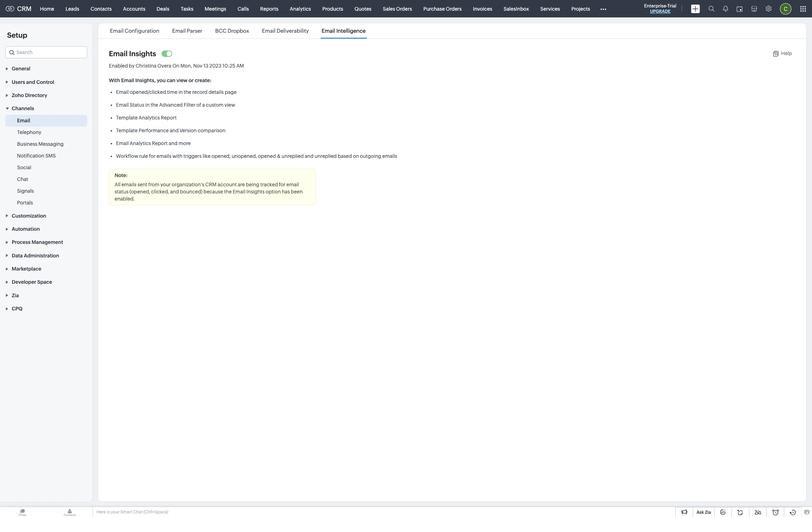 Task type: describe. For each thing, give the bounding box(es) containing it.
template analytics report
[[116, 115, 177, 121]]

projects
[[572, 6, 590, 12]]

analytics for template analytics report
[[139, 115, 160, 121]]

advanced
[[159, 102, 183, 108]]

quotes
[[355, 6, 372, 12]]

0 vertical spatial in
[[178, 89, 183, 95]]

email inside the channels region
[[17, 118, 30, 124]]

with
[[109, 78, 120, 83]]

quotes link
[[349, 0, 377, 17]]

search element
[[704, 0, 719, 17]]

ask zia
[[697, 510, 711, 515]]

data administration
[[12, 253, 59, 259]]

status
[[130, 102, 144, 108]]

0 horizontal spatial insights
[[129, 49, 156, 58]]

overa
[[157, 63, 171, 69]]

you
[[157, 78, 166, 83]]

zia inside dropdown button
[[12, 293, 19, 299]]

deals link
[[151, 0, 175, 17]]

report for email analytics report and more
[[152, 141, 168, 146]]

the inside note: all emails sent from your organization's crm account are being tracked for email status (opened, clicked, and bounced) because the email insights option has been enabled.
[[224, 189, 232, 195]]

opened
[[258, 153, 276, 159]]

cpq
[[12, 306, 22, 312]]

sales orders
[[383, 6, 412, 12]]

for inside note: all emails sent from your organization's crm account are being tracked for email status (opened, clicked, and bounced) because the email insights option has been enabled.
[[279, 182, 286, 188]]

products link
[[317, 0, 349, 17]]

0 horizontal spatial in
[[145, 102, 150, 108]]

your inside note: all emails sent from your organization's crm account are being tracked for email status (opened, clicked, and bounced) because the email insights option has been enabled.
[[160, 182, 171, 188]]

business messaging
[[17, 141, 64, 147]]

portals link
[[17, 199, 33, 207]]

Search text field
[[6, 47, 87, 58]]

workflow rule for emails with triggers like opened, unopened, opened & unreplied and unreplied based on outgoing emails
[[116, 153, 397, 159]]

details
[[209, 89, 224, 95]]

email status in the advanced filter of a custom view
[[116, 102, 235, 108]]

tracked
[[260, 182, 278, 188]]

1 horizontal spatial emails
[[157, 153, 171, 159]]

because
[[204, 189, 223, 195]]

0 vertical spatial analytics
[[290, 6, 311, 12]]

dropbox
[[228, 28, 249, 34]]

home link
[[34, 0, 60, 17]]

insights inside note: all emails sent from your organization's crm account are being tracked for email status (opened, clicked, and bounced) because the email insights option has been enabled.
[[246, 189, 265, 195]]

bcc dropbox link
[[214, 28, 250, 34]]

services
[[540, 6, 560, 12]]

sales orders link
[[377, 0, 418, 17]]

here
[[96, 510, 106, 515]]

setup
[[7, 31, 27, 39]]

orders for purchase orders
[[446, 6, 462, 12]]

and inside dropdown button
[[26, 79, 35, 85]]

by
[[129, 63, 135, 69]]

create:
[[195, 78, 212, 83]]

bounced)
[[180, 189, 203, 195]]

contacts image
[[47, 508, 92, 518]]

email deliverability
[[262, 28, 309, 34]]

parser
[[187, 28, 202, 34]]

automation
[[12, 226, 40, 232]]

email for intelligence
[[322, 28, 335, 34]]

is
[[107, 510, 110, 515]]

business
[[17, 141, 37, 147]]

telephony link
[[17, 129, 41, 136]]

of
[[196, 102, 201, 108]]

0 horizontal spatial for
[[149, 153, 156, 159]]

bcc
[[215, 28, 227, 34]]

zoho
[[12, 93, 24, 98]]

marketplace
[[12, 266, 41, 272]]

intelligence
[[336, 28, 366, 34]]

2023
[[209, 63, 221, 69]]

purchase
[[423, 6, 445, 12]]

and inside note: all emails sent from your organization's crm account are being tracked for email status (opened, clicked, and bounced) because the email insights option has been enabled.
[[170, 189, 179, 195]]

note:
[[115, 173, 128, 178]]

notification sms link
[[17, 152, 56, 160]]

space
[[37, 280, 52, 285]]

contacts link
[[85, 0, 117, 17]]

13
[[203, 63, 208, 69]]

process management
[[12, 240, 63, 245]]

email for insights
[[109, 49, 128, 58]]

filter
[[184, 102, 195, 108]]

option
[[266, 189, 281, 195]]

2 unreplied from the left
[[315, 153, 337, 159]]

1 vertical spatial zia
[[705, 510, 711, 515]]

signals
[[17, 188, 34, 194]]

general
[[12, 66, 30, 72]]

being
[[246, 182, 259, 188]]

am
[[236, 63, 244, 69]]

chat inside the channels region
[[17, 177, 28, 182]]

products
[[322, 6, 343, 12]]

chats image
[[0, 508, 45, 518]]

email right with
[[121, 78, 134, 83]]

email for opened/clicked
[[116, 89, 129, 95]]

email insights
[[109, 49, 156, 58]]

salesinbox link
[[498, 0, 535, 17]]

email analytics report and more
[[116, 141, 191, 146]]

&
[[277, 153, 281, 159]]

deals
[[157, 6, 169, 12]]

2 horizontal spatial emails
[[382, 153, 397, 159]]

signals link
[[17, 188, 34, 195]]

projects link
[[566, 0, 596, 17]]

developer space
[[12, 280, 52, 285]]

page
[[225, 89, 237, 95]]

enabled.
[[115, 196, 135, 202]]

email inside note: all emails sent from your organization's crm account are being tracked for email status (opened, clicked, and bounced) because the email insights option has been enabled.
[[233, 189, 245, 195]]

deliverability
[[277, 28, 309, 34]]

create menu element
[[687, 0, 704, 17]]

help
[[781, 50, 792, 56]]

control
[[36, 79, 54, 85]]

administration
[[24, 253, 59, 259]]

social link
[[17, 164, 31, 171]]

report for template analytics report
[[161, 115, 177, 121]]

signals image
[[723, 6, 728, 12]]

custom
[[206, 102, 223, 108]]

accounts link
[[117, 0, 151, 17]]

enterprise-trial upgrade
[[644, 3, 677, 14]]

1 horizontal spatial the
[[184, 89, 191, 95]]

leads
[[66, 6, 79, 12]]



Task type: locate. For each thing, give the bounding box(es) containing it.
meetings link
[[199, 0, 232, 17]]

0 vertical spatial the
[[184, 89, 191, 95]]

insights down being
[[246, 189, 265, 195]]

for up has
[[279, 182, 286, 188]]

emails up status
[[122, 182, 136, 188]]

nov
[[193, 63, 202, 69]]

(opened,
[[130, 189, 150, 195]]

email link
[[17, 117, 30, 124]]

profile image
[[780, 3, 792, 14]]

email down with
[[116, 89, 129, 95]]

time
[[167, 89, 177, 95]]

the down or
[[184, 89, 191, 95]]

users
[[12, 79, 25, 85]]

automation button
[[0, 222, 93, 236]]

orders right sales at the top of the page
[[396, 6, 412, 12]]

1 vertical spatial view
[[224, 102, 235, 108]]

comparison
[[198, 128, 225, 133]]

0 horizontal spatial crm
[[17, 5, 32, 12]]

1 vertical spatial insights
[[246, 189, 265, 195]]

for
[[149, 153, 156, 159], [279, 182, 286, 188]]

view down page
[[224, 102, 235, 108]]

1 vertical spatial template
[[116, 128, 138, 133]]

zia right ask
[[705, 510, 711, 515]]

emails right outgoing
[[382, 153, 397, 159]]

analytics up deliverability
[[290, 6, 311, 12]]

the down account
[[224, 189, 232, 195]]

with
[[172, 153, 183, 159]]

mon,
[[180, 63, 192, 69]]

0 vertical spatial chat
[[17, 177, 28, 182]]

1 horizontal spatial unreplied
[[315, 153, 337, 159]]

1 horizontal spatial crm
[[205, 182, 217, 188]]

analytics for email analytics report and more
[[130, 141, 151, 146]]

1 horizontal spatial insights
[[246, 189, 265, 195]]

in right the time
[[178, 89, 183, 95]]

cpq button
[[0, 302, 93, 315]]

Other Modules field
[[596, 3, 611, 14]]

email left the configuration
[[110, 28, 124, 34]]

or
[[189, 78, 194, 83]]

on
[[353, 153, 359, 159]]

analytics up performance
[[139, 115, 160, 121]]

ask
[[697, 510, 704, 515]]

clicked,
[[151, 189, 169, 195]]

triggers
[[184, 153, 202, 159]]

2 vertical spatial the
[[224, 189, 232, 195]]

search image
[[709, 6, 715, 12]]

purchase orders
[[423, 6, 462, 12]]

salesinbox
[[504, 6, 529, 12]]

0 horizontal spatial orders
[[396, 6, 412, 12]]

unreplied
[[282, 153, 304, 159], [315, 153, 337, 159]]

email for deliverability
[[262, 28, 276, 34]]

1 unreplied from the left
[[282, 153, 304, 159]]

1 vertical spatial chat
[[133, 510, 143, 515]]

template down template analytics report at the left of page
[[116, 128, 138, 133]]

crm left the home
[[17, 5, 32, 12]]

zoho directory button
[[0, 89, 93, 102]]

email up workflow
[[116, 141, 129, 146]]

opened/clicked
[[130, 89, 166, 95]]

0 horizontal spatial unreplied
[[282, 153, 304, 159]]

insights
[[129, 49, 156, 58], [246, 189, 265, 195]]

and right users at the top of the page
[[26, 79, 35, 85]]

data administration button
[[0, 249, 93, 262]]

opened,
[[212, 153, 231, 159]]

unreplied right &
[[282, 153, 304, 159]]

crm up 'because'
[[205, 182, 217, 188]]

template down "status"
[[116, 115, 138, 121]]

analytics
[[290, 6, 311, 12], [139, 115, 160, 121], [130, 141, 151, 146]]

2 orders from the left
[[446, 6, 462, 12]]

and left more
[[169, 141, 178, 146]]

reports
[[260, 6, 278, 12]]

and left 'version'
[[170, 128, 179, 133]]

view left or
[[177, 78, 188, 83]]

management
[[32, 240, 63, 245]]

0 horizontal spatial chat
[[17, 177, 28, 182]]

0 vertical spatial report
[[161, 115, 177, 121]]

sms
[[45, 153, 56, 159]]

invoices
[[473, 6, 492, 12]]

1 horizontal spatial view
[[224, 102, 235, 108]]

in right "status"
[[145, 102, 150, 108]]

trial
[[668, 3, 677, 9]]

1 vertical spatial crm
[[205, 182, 217, 188]]

analytics up rule
[[130, 141, 151, 146]]

crm link
[[6, 5, 32, 12]]

template performance and version comparison
[[116, 128, 225, 133]]

and right clicked,
[[170, 189, 179, 195]]

from
[[148, 182, 159, 188]]

calendar image
[[737, 6, 743, 12]]

template
[[116, 115, 138, 121], [116, 128, 138, 133]]

orders for sales orders
[[396, 6, 412, 12]]

1 horizontal spatial zia
[[705, 510, 711, 515]]

1 horizontal spatial orders
[[446, 6, 462, 12]]

email for analytics
[[116, 141, 129, 146]]

(ctrl+space)
[[144, 510, 168, 515]]

email down channels
[[17, 118, 30, 124]]

unreplied left based
[[315, 153, 337, 159]]

tasks
[[181, 6, 193, 12]]

0 horizontal spatial view
[[177, 78, 188, 83]]

1 horizontal spatial for
[[279, 182, 286, 188]]

0 horizontal spatial the
[[151, 102, 158, 108]]

zia up cpq
[[12, 293, 19, 299]]

0 horizontal spatial zia
[[12, 293, 19, 299]]

the
[[184, 89, 191, 95], [151, 102, 158, 108], [224, 189, 232, 195]]

your up clicked,
[[160, 182, 171, 188]]

email
[[110, 28, 124, 34], [172, 28, 186, 34], [262, 28, 276, 34], [322, 28, 335, 34], [109, 49, 128, 58], [121, 78, 134, 83], [116, 89, 129, 95], [116, 102, 129, 108], [17, 118, 30, 124], [116, 141, 129, 146], [233, 189, 245, 195]]

email left parser
[[172, 28, 186, 34]]

list containing email configuration
[[104, 23, 372, 38]]

2 vertical spatial analytics
[[130, 141, 151, 146]]

10:25
[[222, 63, 235, 69]]

1 orders from the left
[[396, 6, 412, 12]]

social
[[17, 165, 31, 171]]

chat link
[[17, 176, 28, 183]]

email configuration
[[110, 28, 159, 34]]

for right rule
[[149, 153, 156, 159]]

email left "status"
[[116, 102, 129, 108]]

1 vertical spatial in
[[145, 102, 150, 108]]

1 vertical spatial report
[[152, 141, 168, 146]]

users and control
[[12, 79, 54, 85]]

view
[[177, 78, 188, 83], [224, 102, 235, 108]]

marketplace button
[[0, 262, 93, 276]]

all
[[115, 182, 121, 188]]

your right the is
[[111, 510, 120, 515]]

emails
[[157, 153, 171, 159], [382, 153, 397, 159], [122, 182, 136, 188]]

template for template performance and version comparison
[[116, 128, 138, 133]]

1 horizontal spatial your
[[160, 182, 171, 188]]

notification
[[17, 153, 44, 159]]

1 vertical spatial for
[[279, 182, 286, 188]]

insights up christina at the top left of the page
[[129, 49, 156, 58]]

1 vertical spatial the
[[151, 102, 158, 108]]

sales
[[383, 6, 395, 12]]

crm inside note: all emails sent from your organization's crm account are being tracked for email status (opened, clicked, and bounced) because the email insights option has been enabled.
[[205, 182, 217, 188]]

None field
[[5, 46, 87, 58]]

create menu image
[[691, 4, 700, 13]]

profile element
[[776, 0, 796, 17]]

email for parser
[[172, 28, 186, 34]]

email intelligence
[[322, 28, 366, 34]]

orders inside purchase orders link
[[446, 6, 462, 12]]

home
[[40, 6, 54, 12]]

0 horizontal spatial emails
[[122, 182, 136, 188]]

1 horizontal spatial chat
[[133, 510, 143, 515]]

general button
[[0, 62, 93, 75]]

email down products link
[[322, 28, 335, 34]]

orders
[[396, 6, 412, 12], [446, 6, 462, 12]]

2 horizontal spatial the
[[224, 189, 232, 195]]

data
[[12, 253, 23, 259]]

1 vertical spatial analytics
[[139, 115, 160, 121]]

0 vertical spatial zia
[[12, 293, 19, 299]]

emails inside note: all emails sent from your organization's crm account are being tracked for email status (opened, clicked, and bounced) because the email insights option has been enabled.
[[122, 182, 136, 188]]

email down reports link
[[262, 28, 276, 34]]

report down performance
[[152, 141, 168, 146]]

list
[[104, 23, 372, 38]]

email for status
[[116, 102, 129, 108]]

0 vertical spatial view
[[177, 78, 188, 83]]

emails left 'with'
[[157, 153, 171, 159]]

the down opened/clicked
[[151, 102, 158, 108]]

signals element
[[719, 0, 733, 17]]

leads link
[[60, 0, 85, 17]]

email for configuration
[[110, 28, 124, 34]]

and right &
[[305, 153, 314, 159]]

channels
[[12, 106, 34, 112]]

0 vertical spatial for
[[149, 153, 156, 159]]

email
[[287, 182, 299, 188]]

contacts
[[91, 6, 112, 12]]

0 horizontal spatial your
[[111, 510, 120, 515]]

1 template from the top
[[116, 115, 138, 121]]

has
[[282, 189, 290, 195]]

1 vertical spatial your
[[111, 510, 120, 515]]

0 vertical spatial crm
[[17, 5, 32, 12]]

chat right smart
[[133, 510, 143, 515]]

template for template analytics report
[[116, 115, 138, 121]]

channels region
[[0, 115, 93, 209]]

0 vertical spatial your
[[160, 182, 171, 188]]

email intelligence link
[[321, 28, 367, 34]]

channels button
[[0, 102, 93, 115]]

orders inside sales orders link
[[396, 6, 412, 12]]

chat down social link
[[17, 177, 28, 182]]

bcc dropbox
[[215, 28, 249, 34]]

been
[[291, 189, 303, 195]]

email up enabled
[[109, 49, 128, 58]]

configuration
[[125, 28, 159, 34]]

2 template from the top
[[116, 128, 138, 133]]

performance
[[139, 128, 169, 133]]

enabled
[[109, 63, 128, 69]]

crm
[[17, 5, 32, 12], [205, 182, 217, 188]]

email down are
[[233, 189, 245, 195]]

enterprise-
[[644, 3, 668, 9]]

report up template performance and version comparison
[[161, 115, 177, 121]]

developer
[[12, 280, 36, 285]]

1 horizontal spatial in
[[178, 89, 183, 95]]

insights,
[[135, 78, 156, 83]]

orders right purchase
[[446, 6, 462, 12]]

customization button
[[0, 209, 93, 222]]

calls link
[[232, 0, 255, 17]]

unopened,
[[232, 153, 257, 159]]

services link
[[535, 0, 566, 17]]

0 vertical spatial insights
[[129, 49, 156, 58]]

workflow
[[116, 153, 138, 159]]

0 vertical spatial template
[[116, 115, 138, 121]]

can
[[167, 78, 175, 83]]

status
[[115, 189, 129, 195]]



Task type: vqa. For each thing, say whether or not it's contained in the screenshot.
Lead
no



